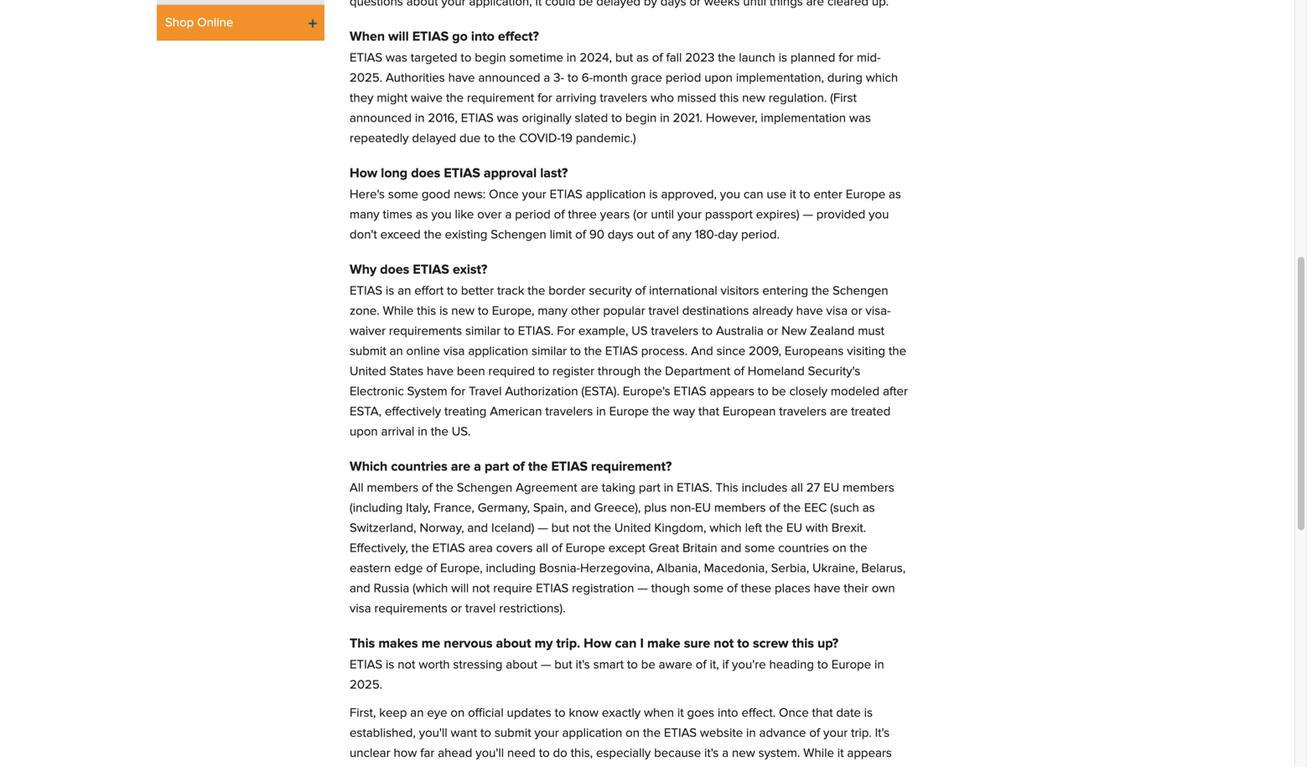 Task type: locate. For each thing, give the bounding box(es) containing it.
your down date at the bottom right of page
[[824, 728, 848, 740]]

into right go in the top of the page
[[471, 30, 495, 44]]

1 horizontal spatial into
[[718, 707, 739, 720]]

up?
[[818, 637, 839, 651]]

updates
[[507, 707, 552, 720]]

2 vertical spatial but
[[555, 659, 572, 672]]

— inside etias is not worth stressing about — but it's smart to be aware of it, if you're heading to europe in 2025.
[[541, 659, 551, 672]]

etias down makes
[[350, 659, 383, 672]]

is up the until
[[649, 189, 658, 201]]

part
[[485, 460, 509, 474], [639, 482, 661, 495]]

once
[[489, 189, 519, 201], [779, 707, 809, 720]]

existing
[[445, 229, 488, 242]]

have up the system
[[427, 366, 454, 378]]

travel inside all members of the schengen agreement are taking part in etias. this includes all 27 eu members (including italy, france, germany, spain, and greece), plus non-eu members of the eec (such as switzerland, norway, and iceland) — but not the united kingdom, which left the eu with brexit. effectively, the etias area covers all of europe except great britain and some countries on the eastern edge of europe, including bosnia-herzegovina, albania, macedonia, serbia, ukraine, belarus, and russia (which will not require etias registration — though some of these places have their own visa requirements or travel restrictions).
[[465, 603, 496, 616]]

0 horizontal spatial all
[[536, 543, 548, 555]]

upon down esta,
[[350, 426, 378, 439]]

1 vertical spatial on
[[451, 707, 465, 720]]

might
[[377, 92, 408, 105]]

not inside etias is not worth stressing about — but it's smart to be aware of it, if you're heading to europe in 2025.
[[398, 659, 416, 672]]

0 horizontal spatial into
[[471, 30, 495, 44]]

1 2025. from the top
[[350, 72, 383, 85]]

travelers inside etias was targeted to begin sometime in 2024, but as of fall 2023 the launch is planned for mid- 2025. authorities have announced a 3- to 6-month grace period upon implementation, during which they might waive the requirement for arriving travelers who missed this new regulation. (first announced in 2016, etias was originally slated to begin in 2021. however, implementation was repeatedly delayed due to the covid-19 pandemic.)
[[600, 92, 648, 105]]

once up advance
[[779, 707, 809, 720]]

it down date at the bottom right of page
[[838, 748, 844, 760]]

2025.
[[350, 72, 383, 85], [350, 679, 383, 692]]

my
[[535, 637, 553, 651]]

a
[[544, 72, 550, 85], [505, 209, 512, 222], [474, 460, 481, 474], [722, 748, 729, 760]]

announced
[[478, 72, 541, 85], [350, 113, 412, 125]]

0 horizontal spatial it
[[678, 707, 684, 720]]

2 vertical spatial visa
[[350, 603, 371, 616]]

go
[[452, 30, 468, 44]]

2 vertical spatial it
[[838, 748, 844, 760]]

1 vertical spatial united
[[615, 523, 651, 535]]

1 vertical spatial that
[[812, 707, 833, 720]]

schengen up 'germany,'
[[457, 482, 513, 495]]

0 horizontal spatial be
[[641, 659, 656, 672]]

2016,
[[428, 113, 458, 125]]

not up bosnia-
[[573, 523, 590, 535]]

new inside the first, keep an eye on official updates to know exactly when it goes into effect. once that date is established, you'll want to submit your application on the etias website in advance of your trip. it's unclear how far ahead you'll need to do this, especially because it's a new system. while it appea
[[732, 748, 755, 760]]

days
[[608, 229, 634, 242]]

last?
[[540, 167, 568, 180]]

0 vertical spatial some
[[388, 189, 418, 201]]

you up the passport
[[720, 189, 741, 201]]

2 2025. from the top
[[350, 679, 383, 692]]

a left 3-
[[544, 72, 550, 85]]

to down "official"
[[481, 728, 491, 740]]

was down (first
[[850, 113, 871, 125]]

united up electronic
[[350, 366, 386, 378]]

is inside "here's some good news: once your etias application is approved, you can use it to enter europe as many times as you like over a period of three years (or until your passport expires) — provided you don't exceed the existing schengen limit of 90 days out of any 180-day period."
[[649, 189, 658, 201]]

slated
[[575, 113, 608, 125]]

or
[[851, 305, 863, 318], [767, 326, 778, 338], [451, 603, 462, 616]]

to up register
[[570, 346, 581, 358]]

1 vertical spatial application
[[468, 346, 528, 358]]

belarus,
[[862, 563, 906, 575]]

covid-
[[519, 133, 561, 145]]

this inside etias was targeted to begin sometime in 2024, but as of fall 2023 the launch is planned for mid- 2025. authorities have announced a 3- to 6-month grace period upon implementation, during which they might waive the requirement for arriving travelers who missed this new regulation. (first announced in 2016, etias was originally slated to begin in 2021. however, implementation was repeatedly delayed due to the covid-19 pandemic.)
[[720, 92, 739, 105]]

waive
[[411, 92, 443, 105]]

new up however,
[[742, 92, 766, 105]]

while right zone.
[[383, 305, 414, 318]]

1 vertical spatial visa
[[444, 346, 465, 358]]

in up the plus at bottom
[[664, 482, 674, 495]]

1 horizontal spatial many
[[538, 305, 568, 318]]

it's inside etias is not worth stressing about — but it's smart to be aware of it, if you're heading to europe in 2025.
[[576, 659, 590, 672]]

once inside "here's some good news: once your etias application is approved, you can use it to enter europe as many times as you like over a period of three years (or until your passport expires) — provided you don't exceed the existing schengen limit of 90 days out of any 180-day period."
[[489, 189, 519, 201]]

1 vertical spatial requirements
[[374, 603, 448, 616]]

europe down up?
[[832, 659, 871, 672]]

1 horizontal spatial europe,
[[492, 305, 535, 318]]

0 vertical spatial submit
[[350, 346, 386, 358]]

the up edge
[[412, 543, 429, 555]]

to up authorization
[[538, 366, 549, 378]]

homeland
[[748, 366, 805, 378]]

similar down the better
[[465, 326, 501, 338]]

of left "it,"
[[696, 659, 707, 672]]

as inside all members of the schengen agreement are taking part in etias. this includes all 27 eu members (including italy, france, germany, spain, and greece), plus non-eu members of the eec (such as switzerland, norway, and iceland) — but not the united kingdom, which left the eu with brexit. effectively, the etias area covers all of europe except great britain and some countries on the eastern edge of europe, including bosnia-herzegovina, albania, macedonia, serbia, ukraine, belarus, and russia (which will not require etias registration — though some of these places have their own visa requirements or travel restrictions).
[[863, 502, 875, 515]]

about inside etias is not worth stressing about — but it's smart to be aware of it, if you're heading to europe in 2025.
[[506, 659, 538, 672]]

2 horizontal spatial this
[[792, 637, 814, 651]]

since
[[717, 346, 746, 358]]

0 vertical spatial about
[[496, 637, 531, 651]]

countries inside all members of the schengen agreement are taking part in etias. this includes all 27 eu members (including italy, france, germany, spain, and greece), plus non-eu members of the eec (such as switzerland, norway, and iceland) — but not the united kingdom, which left the eu with brexit. effectively, the etias area covers all of europe except great britain and some countries on the eastern edge of europe, including bosnia-herzegovina, albania, macedonia, serbia, ukraine, belarus, and russia (which will not require etias registration — though some of these places have their own visa requirements or travel restrictions).
[[778, 543, 829, 555]]

eu up the kingdom,
[[695, 502, 711, 515]]

this inside etias is an effort to better track the border security of international visitors entering the schengen zone. while this is new to europe, many other popular travel destinations already have visa or visa- waiver requirements similar to etias. for example, us travelers to australia or new zealand must submit an online visa application similar to the etias process. and since 2009, europeans visiting the united states have been required to register through the department of homeland security's electronic system for travel authorization (esta). europe's etias appears to be closely modeled after esta, effectively treating american travelers in europe the way that european travelers are treated upon arrival in the us.
[[417, 305, 436, 318]]

us
[[632, 326, 648, 338]]

are inside all members of the schengen agreement are taking part in etias. this includes all 27 eu members (including italy, france, germany, spain, and greece), plus non-eu members of the eec (such as switzerland, norway, and iceland) — but not the united kingdom, which left the eu with brexit. effectively, the etias area covers all of europe except great britain and some countries on the eastern edge of europe, including bosnia-herzegovina, albania, macedonia, serbia, ukraine, belarus, and russia (which will not require etias registration — though some of these places have their own visa requirements or travel restrictions).
[[581, 482, 599, 495]]

european
[[723, 406, 776, 419]]

0 horizontal spatial part
[[485, 460, 509, 474]]

etias down last?
[[550, 189, 583, 201]]

track
[[497, 285, 525, 298]]

during
[[828, 72, 863, 85]]

process.
[[641, 346, 688, 358]]

0 horizontal spatial that
[[699, 406, 720, 419]]

europe,
[[492, 305, 535, 318], [440, 563, 483, 575]]

are
[[830, 406, 848, 419], [451, 460, 471, 474], [581, 482, 599, 495]]

0 vertical spatial similar
[[465, 326, 501, 338]]

is up the implementation,
[[779, 52, 788, 65]]

1 vertical spatial part
[[639, 482, 661, 495]]

american
[[490, 406, 542, 419]]

shop online
[[165, 17, 233, 29]]

great
[[649, 543, 679, 555]]

0 horizontal spatial it's
[[576, 659, 590, 672]]

1 vertical spatial while
[[804, 748, 834, 760]]

2 horizontal spatial it
[[838, 748, 844, 760]]

that right way
[[699, 406, 720, 419]]

members up '(including'
[[367, 482, 419, 495]]

1 vertical spatial europe,
[[440, 563, 483, 575]]

it's down this makes me nervous about my trip. how can i make sure not to screw this up?
[[576, 659, 590, 672]]

members up (such
[[843, 482, 895, 495]]

all
[[350, 482, 364, 495]]

of up popular
[[635, 285, 646, 298]]

0 vertical spatial all
[[791, 482, 803, 495]]

especially
[[596, 748, 651, 760]]

an left eye
[[410, 707, 424, 720]]

sure
[[684, 637, 711, 651]]

required
[[489, 366, 535, 378]]

for inside etias is an effort to better track the border security of international visitors entering the schengen zone. while this is new to europe, many other popular travel destinations already have visa or visa- waiver requirements similar to etias. for example, us travelers to australia or new zealand must submit an online visa application similar to the etias process. and since 2009, europeans visiting the united states have been required to register through the department of homeland security's electronic system for travel authorization (esta). europe's etias appears to be closely modeled after esta, effectively treating american travelers in europe the way that european travelers are treated upon arrival in the us.
[[451, 386, 466, 398]]

it left goes
[[678, 707, 684, 720]]

brexit.
[[832, 523, 866, 535]]

a inside "here's some good news: once your etias application is approved, you can use it to enter europe as many times as you like over a period of three years (or until your passport expires) — provided you don't exceed the existing schengen limit of 90 days out of any 180-day period."
[[505, 209, 512, 222]]

system
[[407, 386, 448, 398]]

new inside etias was targeted to begin sometime in 2024, but as of fall 2023 the launch is planned for mid- 2025. authorities have announced a 3- to 6-month grace period upon implementation, during which they might waive the requirement for arriving travelers who missed this new regulation. (first announced in 2016, etias was originally slated to begin in 2021. however, implementation was repeatedly delayed due to the covid-19 pandemic.)
[[742, 92, 766, 105]]

this
[[720, 92, 739, 105], [417, 305, 436, 318], [792, 637, 814, 651]]

that left date at the bottom right of page
[[812, 707, 833, 720]]

begin down effect?
[[475, 52, 506, 65]]

6-
[[582, 72, 593, 85]]

travel inside etias is an effort to better track the border security of international visitors entering the schengen zone. while this is new to europe, many other popular travel destinations already have visa or visa- waiver requirements similar to etias. for example, us travelers to australia or new zealand must submit an online visa application similar to the etias process. and since 2009, europeans visiting the united states have been required to register through the department of homeland security's electronic system for travel authorization (esta). europe's etias appears to be closely modeled after esta, effectively treating american travelers in europe the way that european travelers are treated upon arrival in the us.
[[649, 305, 679, 318]]

is right date at the bottom right of page
[[864, 707, 873, 720]]

2025. inside etias was targeted to begin sometime in 2024, but as of fall 2023 the launch is planned for mid- 2025. authorities have announced a 3- to 6-month grace period upon implementation, during which they might waive the requirement for arriving travelers who missed this new regulation. (first announced in 2016, etias was originally slated to begin in 2021. however, implementation was repeatedly delayed due to the covid-19 pandemic.)
[[350, 72, 383, 85]]

after
[[883, 386, 908, 398]]

1 horizontal spatial submit
[[495, 728, 531, 740]]

0 vertical spatial that
[[699, 406, 720, 419]]

all left the 27
[[791, 482, 803, 495]]

1 horizontal spatial period
[[666, 72, 701, 85]]

1 horizontal spatial etias.
[[677, 482, 713, 495]]

0 horizontal spatial europe,
[[440, 563, 483, 575]]

travelers down month
[[600, 92, 648, 105]]

use
[[767, 189, 787, 201]]

1 vertical spatial or
[[767, 326, 778, 338]]

some inside "here's some good news: once your etias application is approved, you can use it to enter europe as many times as you like over a period of three years (or until your passport expires) — provided you don't exceed the existing schengen limit of 90 days out of any 180-day period."
[[388, 189, 418, 201]]

the inside "here's some good news: once your etias application is approved, you can use it to enter europe as many times as you like over a period of three years (or until your passport expires) — provided you don't exceed the existing schengen limit of 90 days out of any 180-day period."
[[424, 229, 442, 242]]

that inside the first, keep an eye on official updates to know exactly when it goes into effect. once that date is established, you'll want to submit your application on the etias website in advance of your trip. it's unclear how far ahead you'll need to do this, especially because it's a new system. while it appea
[[812, 707, 833, 720]]

requirements inside all members of the schengen agreement are taking part in etias. this includes all 27 eu members (including italy, france, germany, spain, and greece), plus non-eu members of the eec (such as switzerland, norway, and iceland) — but not the united kingdom, which left the eu with brexit. effectively, the etias area covers all of europe except great britain and some countries on the eastern edge of europe, including bosnia-herzegovina, albania, macedonia, serbia, ukraine, belarus, and russia (which will not require etias registration — though some of these places have their own visa requirements or travel restrictions).
[[374, 603, 448, 616]]

application inside the first, keep an eye on official updates to know exactly when it goes into effect. once that date is established, you'll want to submit your application on the etias website in advance of your trip. it's unclear how far ahead you'll need to do this, especially because it's a new system. while it appea
[[562, 728, 623, 740]]

0 vertical spatial upon
[[705, 72, 733, 85]]

an for keep
[[410, 707, 424, 720]]

upon inside etias is an effort to better track the border security of international visitors entering the schengen zone. while this is new to europe, many other popular travel destinations already have visa or visa- waiver requirements similar to etias. for example, us travelers to australia or new zealand must submit an online visa application similar to the etias process. and since 2009, europeans visiting the united states have been required to register through the department of homeland security's electronic system for travel authorization (esta). europe's etias appears to be closely modeled after esta, effectively treating american travelers in europe the way that european travelers are treated upon arrival in the us.
[[350, 426, 378, 439]]

which inside all members of the schengen agreement are taking part in etias. this includes all 27 eu members (including italy, france, germany, spain, and greece), plus non-eu members of the eec (such as switzerland, norway, and iceland) — but not the united kingdom, which left the eu with brexit. effectively, the etias area covers all of europe except great britain and some countries on the eastern edge of europe, including bosnia-herzegovina, albania, macedonia, serbia, ukraine, belarus, and russia (which will not require etias registration — though some of these places have their own visa requirements or travel restrictions).
[[710, 523, 742, 535]]

1 horizontal spatial announced
[[478, 72, 541, 85]]

2 horizontal spatial eu
[[824, 482, 840, 495]]

they
[[350, 92, 374, 105]]

period up limit
[[515, 209, 551, 222]]

0 horizontal spatial or
[[451, 603, 462, 616]]

many
[[350, 209, 380, 222], [538, 305, 568, 318]]

1 horizontal spatial it
[[790, 189, 796, 201]]

esta,
[[350, 406, 382, 419]]

closely
[[790, 386, 828, 398]]

unclear
[[350, 748, 391, 760]]

0 horizontal spatial countries
[[391, 460, 448, 474]]

application
[[586, 189, 646, 201], [468, 346, 528, 358], [562, 728, 623, 740]]

that inside etias is an effort to better track the border security of international visitors entering the schengen zone. while this is new to europe, many other popular travel destinations already have visa or visa- waiver requirements similar to etias. for example, us travelers to australia or new zealand must submit an online visa application similar to the etias process. and since 2009, europeans visiting the united states have been required to register through the department of homeland security's electronic system for travel authorization (esta). europe's etias appears to be closely modeled after esta, effectively treating american travelers in europe the way that european travelers are treated upon arrival in the us.
[[699, 406, 720, 419]]

an for is
[[398, 285, 411, 298]]

but down spain,
[[552, 523, 569, 535]]

0 vertical spatial etias.
[[518, 326, 554, 338]]

0 horizontal spatial while
[[383, 305, 414, 318]]

an inside the first, keep an eye on official updates to know exactly when it goes into effect. once that date is established, you'll want to submit your application on the etias website in advance of your trip. it's unclear how far ahead you'll need to do this, especially because it's a new system. while it appea
[[410, 707, 424, 720]]

0 vertical spatial are
[[830, 406, 848, 419]]

arrival
[[381, 426, 415, 439]]

this,
[[571, 748, 593, 760]]

registration
[[572, 583, 634, 596]]

established,
[[350, 728, 416, 740]]

own
[[872, 583, 895, 596]]

— down spain,
[[538, 523, 548, 535]]

0 horizontal spatial some
[[388, 189, 418, 201]]

application down know
[[562, 728, 623, 740]]

requirements inside etias is an effort to better track the border security of international visitors entering the schengen zone. while this is new to europe, many other popular travel destinations already have visa or visa- waiver requirements similar to etias. for example, us travelers to australia or new zealand must submit an online visa application similar to the etias process. and since 2009, europeans visiting the united states have been required to register through the department of homeland security's electronic system for travel authorization (esta). europe's etias appears to be closely modeled after esta, effectively treating american travelers in europe the way that european travelers are treated upon arrival in the us.
[[389, 326, 462, 338]]

for up during
[[839, 52, 854, 65]]

countries down arrival
[[391, 460, 448, 474]]

new down the better
[[451, 305, 475, 318]]

1 vertical spatial some
[[745, 543, 775, 555]]

1 horizontal spatial begin
[[626, 113, 657, 125]]

submit down waiver
[[350, 346, 386, 358]]

states
[[390, 366, 424, 378]]

1 horizontal spatial part
[[639, 482, 661, 495]]

1 horizontal spatial how
[[584, 637, 612, 651]]

can
[[744, 189, 764, 201], [615, 637, 637, 651]]

0 horizontal spatial how
[[350, 167, 378, 180]]

an
[[398, 285, 411, 298], [390, 346, 403, 358], [410, 707, 424, 720]]

all
[[791, 482, 803, 495], [536, 543, 548, 555]]

to down the better
[[478, 305, 489, 318]]

or down already
[[767, 326, 778, 338]]

which left left
[[710, 523, 742, 535]]

on up especially on the left of the page
[[626, 728, 640, 740]]

etias up because
[[664, 728, 697, 740]]

0 vertical spatial or
[[851, 305, 863, 318]]

1 horizontal spatial travel
[[649, 305, 679, 318]]

was up authorities
[[386, 52, 407, 65]]

this up however,
[[720, 92, 739, 105]]

schengen
[[491, 229, 547, 242], [833, 285, 889, 298], [457, 482, 513, 495]]

period down 'fall'
[[666, 72, 701, 85]]

except
[[609, 543, 646, 555]]

0 vertical spatial 2025.
[[350, 72, 383, 85]]

it
[[790, 189, 796, 201], [678, 707, 684, 720], [838, 748, 844, 760]]

0 horizontal spatial does
[[380, 263, 410, 277]]

how up here's
[[350, 167, 378, 180]]

will inside all members of the schengen agreement are taking part in etias. this includes all 27 eu members (including italy, france, germany, spain, and greece), plus non-eu members of the eec (such as switzerland, norway, and iceland) — but not the united kingdom, which left the eu with brexit. effectively, the etias area covers all of europe except great britain and some countries on the eastern edge of europe, including bosnia-herzegovina, albania, macedonia, serbia, ukraine, belarus, and russia (which will not require etias registration — though some of these places have their own visa requirements or travel restrictions).
[[451, 583, 469, 596]]

of up (which
[[426, 563, 437, 575]]

places
[[775, 583, 811, 596]]

the right visiting
[[889, 346, 907, 358]]

1 vertical spatial but
[[552, 523, 569, 535]]

in down "effect."
[[746, 728, 756, 740]]

0 horizontal spatial you'll
[[419, 728, 448, 740]]

1 horizontal spatial this
[[716, 482, 739, 495]]

3-
[[554, 72, 564, 85]]

or inside all members of the schengen agreement are taking part in etias. this includes all 27 eu members (including italy, france, germany, spain, and greece), plus non-eu members of the eec (such as switzerland, norway, and iceland) — but not the united kingdom, which left the eu with brexit. effectively, the etias area covers all of europe except great britain and some countries on the eastern edge of europe, including bosnia-herzegovina, albania, macedonia, serbia, ukraine, belarus, and russia (which will not require etias registration — though some of these places have their own visa requirements or travel restrictions).
[[451, 603, 462, 616]]

as right (such
[[863, 502, 875, 515]]

trip. inside the first, keep an eye on official updates to know exactly when it goes into effect. once that date is established, you'll want to submit your application on the etias website in advance of your trip. it's unclear how far ahead you'll need to do this, especially because it's a new system. while it appea
[[851, 728, 872, 740]]

0 vertical spatial but
[[615, 52, 633, 65]]

though
[[651, 583, 690, 596]]

travel down international
[[649, 305, 679, 318]]

application inside "here's some good news: once your etias application is approved, you can use it to enter europe as many times as you like over a period of three years (or until your passport expires) — provided you don't exceed the existing schengen limit of 90 days out of any 180-day period."
[[586, 189, 646, 201]]

be inside etias is an effort to better track the border security of international visitors entering the schengen zone. while this is new to europe, many other popular travel destinations already have visa or visa- waiver requirements similar to etias. for example, us travelers to australia or new zealand must submit an online visa application similar to the etias process. and since 2009, europeans visiting the united states have been required to register through the department of homeland security's electronic system for travel authorization (esta). europe's etias appears to be closely modeled after esta, effectively treating american travelers in europe the way that european travelers are treated upon arrival in the us.
[[772, 386, 786, 398]]

an up states
[[390, 346, 403, 358]]

1 horizontal spatial does
[[411, 167, 441, 180]]

1 vertical spatial this
[[350, 637, 375, 651]]

1 vertical spatial etias.
[[677, 482, 713, 495]]

many inside etias is an effort to better track the border security of international visitors entering the schengen zone. while this is new to europe, many other popular travel destinations already have visa or visa- waiver requirements similar to etias. for example, us travelers to australia or new zealand must submit an online visa application similar to the etias process. and since 2009, europeans visiting the united states have been required to register through the department of homeland security's electronic system for travel authorization (esta). europe's etias appears to be closely modeled after esta, effectively treating american travelers in europe the way that european travelers are treated upon arrival in the us.
[[538, 305, 568, 318]]

0 horizontal spatial announced
[[350, 113, 412, 125]]

2 horizontal spatial members
[[843, 482, 895, 495]]

etias inside etias is not worth stressing about — but it's smart to be aware of it, if you're heading to europe in 2025.
[[350, 659, 383, 672]]

visa up zealand
[[827, 305, 848, 318]]

1 vertical spatial you'll
[[476, 748, 504, 760]]

begin
[[475, 52, 506, 65], [626, 113, 657, 125]]

2 vertical spatial some
[[693, 583, 724, 596]]

0 horizontal spatial begin
[[475, 52, 506, 65]]

etias inside the first, keep an eye on official updates to know exactly when it goes into effect. once that date is established, you'll want to submit your application on the etias website in advance of your trip. it's unclear how far ahead you'll need to do this, especially because it's a new system. while it appea
[[664, 728, 697, 740]]

0 vertical spatial announced
[[478, 72, 541, 85]]

(such
[[830, 502, 860, 515]]

1 vertical spatial countries
[[778, 543, 829, 555]]

times
[[383, 209, 412, 222]]

0 horizontal spatial trip.
[[556, 637, 580, 651]]

have inside etias was targeted to begin sometime in 2024, but as of fall 2023 the launch is planned for mid- 2025. authorities have announced a 3- to 6-month grace period upon implementation, during which they might waive the requirement for arriving travelers who missed this new regulation. (first announced in 2016, etias was originally slated to begin in 2021. however, implementation was repeatedly delayed due to the covid-19 pandemic.)
[[448, 72, 475, 85]]

2 vertical spatial eu
[[787, 523, 803, 535]]

0 horizontal spatial travel
[[465, 603, 496, 616]]

if
[[723, 659, 729, 672]]

2 vertical spatial schengen
[[457, 482, 513, 495]]

grace
[[631, 72, 663, 85]]

keep
[[379, 707, 407, 720]]

0 vertical spatial this
[[716, 482, 739, 495]]

have
[[448, 72, 475, 85], [796, 305, 823, 318], [427, 366, 454, 378], [814, 583, 841, 596]]

the inside the first, keep an eye on official updates to know exactly when it goes into effect. once that date is established, you'll want to submit your application on the etias website in advance of your trip. it's unclear how far ahead you'll need to do this, especially because it's a new system. while it appea
[[643, 728, 661, 740]]

1 horizontal spatial united
[[615, 523, 651, 535]]

this up heading
[[792, 637, 814, 651]]

iceland)
[[492, 523, 535, 535]]

1 vertical spatial will
[[451, 583, 469, 596]]

0 horizontal spatial are
[[451, 460, 471, 474]]

not
[[573, 523, 590, 535], [472, 583, 490, 596], [714, 637, 734, 651], [398, 659, 416, 672]]

— right expires)
[[803, 209, 813, 222]]

does up good
[[411, 167, 441, 180]]

are down modeled
[[830, 406, 848, 419]]

but inside etias is not worth stressing about — but it's smart to be aware of it, if you're heading to europe in 2025.
[[555, 659, 572, 672]]

trip. right my
[[556, 637, 580, 651]]

it's down website at bottom right
[[705, 748, 719, 760]]

day
[[718, 229, 738, 242]]

not down makes
[[398, 659, 416, 672]]

etias up 'effort'
[[413, 263, 449, 277]]

new
[[742, 92, 766, 105], [451, 305, 475, 318], [732, 748, 755, 760]]

but
[[615, 52, 633, 65], [552, 523, 569, 535], [555, 659, 572, 672]]

worth
[[419, 659, 450, 672]]

it's
[[576, 659, 590, 672], [705, 748, 719, 760]]

and up area
[[467, 523, 488, 535]]

0 vertical spatial this
[[720, 92, 739, 105]]

etias. inside etias is an effort to better track the border security of international visitors entering the schengen zone. while this is new to europe, many other popular travel destinations already have visa or visa- waiver requirements similar to etias. for example, us travelers to australia or new zealand must submit an online visa application similar to the etias process. and since 2009, europeans visiting the united states have been required to register through the department of homeland security's electronic system for travel authorization (esta). europe's etias appears to be closely modeled after esta, effectively treating american travelers in europe the way that european travelers are treated upon arrival in the us.
[[518, 326, 554, 338]]

here's
[[350, 189, 385, 201]]

2 horizontal spatial was
[[850, 113, 871, 125]]

1 vertical spatial it
[[678, 707, 684, 720]]

schengen down over
[[491, 229, 547, 242]]

some up times
[[388, 189, 418, 201]]

2009,
[[749, 346, 782, 358]]

1 vertical spatial travel
[[465, 603, 496, 616]]

0 horizontal spatial once
[[489, 189, 519, 201]]

which inside etias was targeted to begin sometime in 2024, but as of fall 2023 the launch is planned for mid- 2025. authorities have announced a 3- to 6-month grace period upon implementation, during which they might waive the requirement for arriving travelers who missed this new regulation. (first announced in 2016, etias was originally slated to begin in 2021. however, implementation was repeatedly delayed due to the covid-19 pandemic.)
[[866, 72, 898, 85]]

far
[[420, 748, 435, 760]]

which down mid-
[[866, 72, 898, 85]]

department
[[665, 366, 731, 378]]

is down makes
[[386, 659, 394, 672]]

0 vertical spatial you'll
[[419, 728, 448, 740]]

0 horizontal spatial this
[[417, 305, 436, 318]]

are inside etias is an effort to better track the border security of international visitors entering the schengen zone. while this is new to europe, many other popular travel destinations already have visa or visa- waiver requirements similar to etias. for example, us travelers to australia or new zealand must submit an online visa application similar to the etias process. and since 2009, europeans visiting the united states have been required to register through the department of homeland security's electronic system for travel authorization (esta). europe's etias appears to be closely modeled after esta, effectively treating american travelers in europe the way that european travelers are treated upon arrival in the us.
[[830, 406, 848, 419]]

requirements down (which
[[374, 603, 448, 616]]

you down good
[[431, 209, 452, 222]]

2 horizontal spatial are
[[830, 406, 848, 419]]

are down us.
[[451, 460, 471, 474]]

register
[[553, 366, 595, 378]]

europe
[[846, 189, 886, 201], [609, 406, 649, 419], [566, 543, 605, 555], [832, 659, 871, 672]]

as
[[637, 52, 649, 65], [889, 189, 902, 201], [416, 209, 428, 222], [863, 502, 875, 515]]

period
[[666, 72, 701, 85], [515, 209, 551, 222]]

this left includes
[[716, 482, 739, 495]]

1 vertical spatial it's
[[705, 748, 719, 760]]

way
[[673, 406, 695, 419]]

for
[[839, 52, 854, 65], [538, 92, 553, 105], [451, 386, 466, 398]]



Task type: vqa. For each thing, say whether or not it's contained in the screenshot.
up?
yes



Task type: describe. For each thing, give the bounding box(es) containing it.
1 vertical spatial all
[[536, 543, 548, 555]]

the up 2016,
[[446, 92, 464, 105]]

submit inside the first, keep an eye on official updates to know exactly when it goes into effect. once that date is established, you'll want to submit your application on the etias website in advance of your trip. it's unclear how far ahead you'll need to do this, especially because it's a new system. while it appea
[[495, 728, 531, 740]]

left
[[745, 523, 762, 535]]

of up the agreement
[[513, 460, 525, 474]]

— left though
[[638, 583, 648, 596]]

europe, inside etias is an effort to better track the border security of international visitors entering the schengen zone. while this is new to europe, many other popular travel destinations already have visa or visa- waiver requirements similar to etias. for example, us travelers to australia or new zealand must submit an online visa application similar to the etias process. and since 2009, europeans visiting the united states have been required to register through the department of homeland security's electronic system for travel authorization (esta). europe's etias appears to be closely modeled after esta, effectively treating american travelers in europe the way that european travelers are treated upon arrival in the us.
[[492, 305, 535, 318]]

and down eastern
[[350, 583, 371, 596]]

when will etias go into effect?
[[350, 30, 539, 44]]

europe inside etias is not worth stressing about — but it's smart to be aware of it, if you're heading to europe in 2025.
[[832, 659, 871, 672]]

period inside "here's some good news: once your etias application is approved, you can use it to enter europe as many times as you like over a period of three years (or until your passport expires) — provided you don't exceed the existing schengen limit of 90 days out of any 180-day period."
[[515, 209, 551, 222]]

security's
[[808, 366, 861, 378]]

0 horizontal spatial this
[[350, 637, 375, 651]]

0 horizontal spatial you
[[431, 209, 452, 222]]

0 vertical spatial for
[[839, 52, 854, 65]]

your up do
[[535, 728, 559, 740]]

make
[[647, 637, 681, 651]]

1 vertical spatial are
[[451, 460, 471, 474]]

however,
[[706, 113, 758, 125]]

to up and
[[702, 326, 713, 338]]

etias down bosnia-
[[536, 583, 569, 596]]

2 vertical spatial this
[[792, 637, 814, 651]]

the left way
[[652, 406, 670, 419]]

visa inside all members of the schengen agreement are taking part in etias. this includes all 27 eu members (including italy, france, germany, spain, and greece), plus non-eu members of the eec (such as switzerland, norway, and iceland) — but not the united kingdom, which left the eu with brexit. effectively, the etias area covers all of europe except great britain and some countries on the eastern edge of europe, including bosnia-herzegovina, albania, macedonia, serbia, ukraine, belarus, and russia (which will not require etias registration — though some of these places have their own visa requirements or travel restrictions).
[[350, 603, 371, 616]]

your down approved,
[[678, 209, 702, 222]]

want
[[451, 728, 477, 740]]

1 vertical spatial announced
[[350, 113, 412, 125]]

2021.
[[673, 113, 703, 125]]

can inside "here's some good news: once your etias application is approved, you can use it to enter europe as many times as you like over a period of three years (or until your passport expires) — provided you don't exceed the existing schengen limit of 90 days out of any 180-day period."
[[744, 189, 764, 201]]

schengen inside etias is an effort to better track the border security of international visitors entering the schengen zone. while this is new to europe, many other popular travel destinations already have visa or visa- waiver requirements similar to etias. for example, us travelers to australia or new zealand must submit an online visa application similar to the etias process. and since 2009, europeans visiting the united states have been required to register through the department of homeland security's electronic system for travel authorization (esta). europe's etias appears to be closely modeled after esta, effectively treating american travelers in europe the way that european travelers are treated upon arrival in the us.
[[833, 285, 889, 298]]

1 horizontal spatial some
[[693, 583, 724, 596]]

europe inside all members of the schengen agreement are taking part in etias. this includes all 27 eu members (including italy, france, germany, spain, and greece), plus non-eu members of the eec (such as switzerland, norway, and iceland) — but not the united kingdom, which left the eu with brexit. effectively, the etias area covers all of europe except great britain and some countries on the eastern edge of europe, including bosnia-herzegovina, albania, macedonia, serbia, ukraine, belarus, and russia (which will not require etias registration — though some of these places have their own visa requirements or travel restrictions).
[[566, 543, 605, 555]]

planned
[[791, 52, 836, 65]]

you're
[[732, 659, 766, 672]]

to right 'effort'
[[447, 285, 458, 298]]

for
[[557, 326, 575, 338]]

your down last?
[[522, 189, 547, 201]]

missed
[[677, 92, 717, 105]]

the right 2023
[[718, 52, 736, 65]]

shop
[[165, 17, 194, 29]]

europe, inside all members of the schengen agreement are taking part in etias. this includes all 27 eu members (including italy, france, germany, spain, and greece), plus non-eu members of the eec (such as switzerland, norway, and iceland) — but not the united kingdom, which left the eu with brexit. effectively, the etias area covers all of europe except great britain and some countries on the eastern edge of europe, including bosnia-herzegovina, albania, macedonia, serbia, ukraine, belarus, and russia (which will not require etias registration — though some of these places have their own visa requirements or travel restrictions).
[[440, 563, 483, 575]]

do
[[553, 748, 568, 760]]

and right spain,
[[570, 502, 591, 515]]

is down why does etias exist?
[[386, 285, 394, 298]]

of up italy,
[[422, 482, 433, 495]]

exceed
[[380, 229, 421, 242]]

the down example,
[[584, 346, 602, 358]]

online
[[197, 17, 233, 29]]

0 vertical spatial into
[[471, 30, 495, 44]]

authorization
[[505, 386, 578, 398]]

the right "entering"
[[812, 285, 830, 298]]

zone.
[[350, 305, 380, 318]]

united inside all members of the schengen agreement are taking part in etias. this includes all 27 eu members (including italy, france, germany, spain, and greece), plus non-eu members of the eec (such as switzerland, norway, and iceland) — but not the united kingdom, which left the eu with brexit. effectively, the etias area covers all of europe except great britain and some countries on the eastern edge of europe, including bosnia-herzegovina, albania, macedonia, serbia, ukraine, belarus, and russia (which will not require etias registration — though some of these places have their own visa requirements or travel restrictions).
[[615, 523, 651, 535]]

etias up targeted
[[412, 30, 449, 44]]

into inside the first, keep an eye on official updates to know exactly when it goes into effect. once that date is established, you'll want to submit your application on the etias website in advance of your trip. it's unclear how far ahead you'll need to do this, especially because it's a new system. while it appea
[[718, 707, 739, 720]]

0 vertical spatial begin
[[475, 52, 506, 65]]

as right the enter
[[889, 189, 902, 201]]

to inside "here's some good news: once your etias application is approved, you can use it to enter europe as many times as you like over a period of three years (or until your passport expires) — provided you don't exceed the existing schengen limit of 90 days out of any 180-day period."
[[800, 189, 811, 201]]

herzegovina,
[[580, 563, 653, 575]]

period inside etias was targeted to begin sometime in 2024, but as of fall 2023 the launch is planned for mid- 2025. authorities have announced a 3- to 6-month grace period upon implementation, during which they might waive the requirement for arriving travelers who missed this new regulation. (first announced in 2016, etias was originally slated to begin in 2021. however, implementation was repeatedly delayed due to the covid-19 pandemic.)
[[666, 72, 701, 85]]

(including
[[350, 502, 403, 515]]

screw
[[753, 637, 789, 651]]

90
[[589, 229, 605, 242]]

effect.
[[742, 707, 776, 720]]

in left 2024,
[[567, 52, 577, 65]]

0 vertical spatial countries
[[391, 460, 448, 474]]

travelers down authorization
[[546, 406, 593, 419]]

1 vertical spatial an
[[390, 346, 403, 358]]

1 vertical spatial does
[[380, 263, 410, 277]]

0 vertical spatial part
[[485, 460, 509, 474]]

part inside all members of the schengen agreement are taking part in etias. this includes all 27 eu members (including italy, france, germany, spain, and greece), plus non-eu members of the eec (such as switzerland, norway, and iceland) — but not the united kingdom, which left the eu with brexit. effectively, the etias area covers all of europe except great britain and some countries on the eastern edge of europe, including bosnia-herzegovina, albania, macedonia, serbia, ukraine, belarus, and russia (which will not require etias registration — though some of these places have their own visa requirements or travel restrictions).
[[639, 482, 661, 495]]

requirement?
[[591, 460, 672, 474]]

is inside etias was targeted to begin sometime in 2024, but as of fall 2023 the launch is planned for mid- 2025. authorities have announced a 3- to 6-month grace period upon implementation, during which they might waive the requirement for arriving travelers who missed this new regulation. (first announced in 2016, etias was originally slated to begin in 2021. however, implementation was repeatedly delayed due to the covid-19 pandemic.)
[[779, 52, 788, 65]]

online
[[406, 346, 440, 358]]

etias up way
[[674, 386, 707, 398]]

this makes me nervous about my trip. how can i make sure not to screw this up?
[[350, 637, 839, 651]]

once inside the first, keep an eye on official updates to know exactly when it goes into effect. once that date is established, you'll want to submit your application on the etias website in advance of your trip. it's unclear how far ahead you'll need to do this, especially because it's a new system. while it appea
[[779, 707, 809, 720]]

restrictions).
[[499, 603, 566, 616]]

1 horizontal spatial members
[[714, 502, 766, 515]]

as right times
[[416, 209, 428, 222]]

schengen inside "here's some good news: once your etias application is approved, you can use it to enter europe as many times as you like over a period of three years (or until your passport expires) — provided you don't exceed the existing schengen limit of 90 days out of any 180-day period."
[[491, 229, 547, 242]]

have inside all members of the schengen agreement are taking part in etias. this includes all 27 eu members (including italy, france, germany, spain, and greece), plus non-eu members of the eec (such as switzerland, norway, and iceland) — but not the united kingdom, which left the eu with brexit. effectively, the etias area covers all of europe except great britain and some countries on the eastern edge of europe, including bosnia-herzegovina, albania, macedonia, serbia, ukraine, belarus, and russia (which will not require etias registration — though some of these places have their own visa requirements or travel restrictions).
[[814, 583, 841, 596]]

fall
[[666, 52, 682, 65]]

(esta).
[[582, 386, 620, 398]]

1 horizontal spatial was
[[497, 113, 519, 125]]

1 horizontal spatial you
[[720, 189, 741, 201]]

application inside etias is an effort to better track the border security of international visitors entering the schengen zone. while this is new to europe, many other popular travel destinations already have visa or visa- waiver requirements similar to etias. for example, us travelers to australia or new zealand must submit an online visa application similar to the etias process. and since 2009, europeans visiting the united states have been required to register through the department of homeland security's electronic system for travel authorization (esta). europe's etias appears to be closely modeled after esta, effectively treating american travelers in europe the way that european travelers are treated upon arrival in the us.
[[468, 346, 528, 358]]

entering
[[763, 285, 809, 298]]

2 horizontal spatial some
[[745, 543, 775, 555]]

visitors
[[721, 285, 759, 298]]

ahead
[[438, 748, 472, 760]]

is inside etias is not worth stressing about — but it's smart to be aware of it, if you're heading to europe in 2025.
[[386, 659, 394, 672]]

official
[[468, 707, 504, 720]]

the down brexit.
[[850, 543, 868, 555]]

to right the due
[[484, 133, 495, 145]]

ukraine,
[[813, 563, 858, 575]]

to down go in the top of the page
[[461, 52, 472, 65]]

etias up the due
[[461, 113, 494, 125]]

1 horizontal spatial visa
[[444, 346, 465, 358]]

0 vertical spatial does
[[411, 167, 441, 180]]

to down track
[[504, 326, 515, 338]]

of inside the first, keep an eye on official updates to know exactly when it goes into effect. once that date is established, you'll want to submit your application on the etias website in advance of your trip. it's unclear how far ahead you'll need to do this, especially because it's a new system. while it appea
[[810, 728, 820, 740]]

but inside all members of the schengen agreement are taking part in etias. this includes all 27 eu members (including italy, france, germany, spain, and greece), plus non-eu members of the eec (such as switzerland, norway, and iceland) — but not the united kingdom, which left the eu with brexit. effectively, the etias area covers all of europe except great britain and some countries on the eastern edge of europe, including bosnia-herzegovina, albania, macedonia, serbia, ukraine, belarus, and russia (which will not require etias registration — though some of these places have their own visa requirements or travel restrictions).
[[552, 523, 569, 535]]

on inside all members of the schengen agreement are taking part in etias. this includes all 27 eu members (including italy, france, germany, spain, and greece), plus non-eu members of the eec (such as switzerland, norway, and iceland) — but not the united kingdom, which left the eu with brexit. effectively, the etias area covers all of europe except great britain and some countries on the eastern edge of europe, including bosnia-herzegovina, albania, macedonia, serbia, ukraine, belarus, and russia (which will not require etias registration — though some of these places have their own visa requirements or travel restrictions).
[[833, 543, 847, 555]]

over
[[477, 209, 502, 222]]

to right 3-
[[568, 72, 579, 85]]

covers
[[496, 543, 533, 555]]

of inside etias was targeted to begin sometime in 2024, but as of fall 2023 the launch is planned for mid- 2025. authorities have announced a 3- to 6-month grace period upon implementation, during which they might waive the requirement for arriving travelers who missed this new regulation. (first announced in 2016, etias was originally slated to begin in 2021. however, implementation was repeatedly delayed due to the covid-19 pandemic.)
[[652, 52, 663, 65]]

in down who
[[660, 113, 670, 125]]

of left 90
[[575, 229, 586, 242]]

the right left
[[766, 523, 783, 535]]

it inside "here's some good news: once your etias application is approved, you can use it to enter europe as many times as you like over a period of three years (or until your passport expires) — provided you don't exceed the existing schengen limit of 90 days out of any 180-day period."
[[790, 189, 796, 201]]

it's inside the first, keep an eye on official updates to know exactly when it goes into effect. once that date is established, you'll want to submit your application on the etias website in advance of your trip. it's unclear how far ahead you'll need to do this, especially because it's a new system. while it appea
[[705, 748, 719, 760]]

visa-
[[866, 305, 891, 318]]

norway,
[[420, 523, 464, 535]]

requirement
[[467, 92, 534, 105]]

the left us.
[[431, 426, 449, 439]]

europe inside etias is an effort to better track the border security of international visitors entering the schengen zone. while this is new to europe, many other popular travel destinations already have visa or visa- waiver requirements similar to etias. for example, us travelers to australia or new zealand must submit an online visa application similar to the etias process. and since 2009, europeans visiting the united states have been required to register through the department of homeland security's electronic system for travel authorization (esta). europe's etias appears to be closely modeled after esta, effectively treating american travelers in europe the way that european travelers are treated upon arrival in the us.
[[609, 406, 649, 419]]

russia
[[374, 583, 410, 596]]

the right track
[[528, 285, 546, 298]]

the up france,
[[436, 482, 454, 495]]

0 horizontal spatial was
[[386, 52, 407, 65]]

submit inside etias is an effort to better track the border security of international visitors entering the schengen zone. while this is new to europe, many other popular travel destinations already have visa or visa- waiver requirements similar to etias. for example, us travelers to australia or new zealand must submit an online visa application similar to the etias process. and since 2009, europeans visiting the united states have been required to register through the department of homeland security's electronic system for travel authorization (esta). europe's etias appears to be closely modeled after esta, effectively treating american travelers in europe the way that european travelers are treated upon arrival in the us.
[[350, 346, 386, 358]]

in down the effectively
[[418, 426, 428, 439]]

implementation
[[761, 113, 846, 125]]

etias inside "here's some good news: once your etias application is approved, you can use it to enter europe as many times as you like over a period of three years (or until your passport expires) — provided you don't exceed the existing schengen limit of 90 days out of any 180-day period."
[[550, 189, 583, 201]]

this inside all members of the schengen agreement are taking part in etias. this includes all 27 eu members (including italy, france, germany, spain, and greece), plus non-eu members of the eec (such as switzerland, norway, and iceland) — but not the united kingdom, which left the eu with brexit. effectively, the etias area covers all of europe except great britain and some countries on the eastern edge of europe, including bosnia-herzegovina, albania, macedonia, serbia, ukraine, belarus, and russia (which will not require etias registration — though some of these places have their own visa requirements or travel restrictions).
[[716, 482, 739, 495]]

a inside the first, keep an eye on official updates to know exactly when it goes into effect. once that date is established, you'll want to submit your application on the etias website in advance of your trip. it's unclear how far ahead you'll need to do this, especially because it's a new system. while it appea
[[722, 748, 729, 760]]

etias down when
[[350, 52, 383, 65]]

europe inside "here's some good news: once your etias application is approved, you can use it to enter europe as many times as you like over a period of three years (or until your passport expires) — provided you don't exceed the existing schengen limit of 90 days out of any 180-day period."
[[846, 189, 886, 201]]

to up pandemic.)
[[611, 113, 622, 125]]

while inside etias is an effort to better track the border security of international visitors entering the schengen zone. while this is new to europe, many other popular travel destinations already have visa or visa- waiver requirements similar to etias. for example, us travelers to australia or new zealand must submit an online visa application similar to the etias process. and since 2009, europeans visiting the united states have been required to register through the department of homeland security's electronic system for travel authorization (esta). europe's etias appears to be closely modeled after esta, effectively treating american travelers in europe the way that european travelers are treated upon arrival in the us.
[[383, 305, 414, 318]]

etias is an effort to better track the border security of international visitors entering the schengen zone. while this is new to europe, many other popular travel destinations already have visa or visa- waiver requirements similar to etias. for example, us travelers to australia or new zealand must submit an online visa application similar to the etias process. and since 2009, europeans visiting the united states have been required to register through the department of homeland security's electronic system for travel authorization (esta). europe's etias appears to be closely modeled after esta, effectively treating american travelers in europe the way that european travelers are treated upon arrival in the us.
[[350, 285, 908, 439]]

— inside "here's some good news: once your etias application is approved, you can use it to enter europe as many times as you like over a period of three years (or until your passport expires) — provided you don't exceed the existing schengen limit of 90 days out of any 180-day period."
[[803, 209, 813, 222]]

of inside etias is not worth stressing about — but it's smart to be aware of it, if you're heading to europe in 2025.
[[696, 659, 707, 672]]

new
[[782, 326, 807, 338]]

etias up the agreement
[[551, 460, 588, 474]]

area
[[469, 543, 493, 555]]

etias down norway,
[[432, 543, 465, 555]]

their
[[844, 583, 869, 596]]

while inside the first, keep an eye on official updates to know exactly when it goes into effect. once that date is established, you'll want to submit your application on the etias website in advance of your trip. it's unclear how far ahead you'll need to do this, especially because it's a new system. while it appea
[[804, 748, 834, 760]]

1 vertical spatial eu
[[695, 502, 711, 515]]

to up you're
[[737, 637, 750, 651]]

italy,
[[406, 502, 431, 515]]

spain,
[[533, 502, 567, 515]]

regulation.
[[769, 92, 827, 105]]

have up the new
[[796, 305, 823, 318]]

1 horizontal spatial similar
[[532, 346, 567, 358]]

to down the homeland
[[758, 386, 769, 398]]

0 horizontal spatial on
[[451, 707, 465, 720]]

approved,
[[661, 189, 717, 201]]

exactly
[[602, 707, 641, 720]]

approval
[[484, 167, 537, 180]]

to left know
[[555, 707, 566, 720]]

in down (esta).
[[596, 406, 606, 419]]

travelers down closely
[[779, 406, 827, 419]]

1 vertical spatial can
[[615, 637, 637, 651]]

to right smart
[[627, 659, 638, 672]]

to down up?
[[818, 659, 828, 672]]

a up france,
[[474, 460, 481, 474]]

but inside etias was targeted to begin sometime in 2024, but as of fall 2023 the launch is planned for mid- 2025. authorities have announced a 3- to 6-month grace period upon implementation, during which they might waive the requirement for arriving travelers who missed this new regulation. (first announced in 2016, etias was originally slated to begin in 2021. however, implementation was repeatedly delayed due to the covid-19 pandemic.)
[[615, 52, 633, 65]]

arriving
[[556, 92, 597, 105]]

upon inside etias was targeted to begin sometime in 2024, but as of fall 2023 the launch is planned for mid- 2025. authorities have announced a 3- to 6-month grace period upon implementation, during which they might waive the requirement for arriving travelers who missed this new regulation. (first announced in 2016, etias was originally slated to begin in 2021. however, implementation was repeatedly delayed due to the covid-19 pandemic.)
[[705, 72, 733, 85]]

the down greece),
[[594, 523, 611, 535]]

be inside etias is not worth stressing about — but it's smart to be aware of it, if you're heading to europe in 2025.
[[641, 659, 656, 672]]

is inside the first, keep an eye on official updates to know exactly when it goes into effect. once that date is established, you'll want to submit your application on the etias website in advance of your trip. it's unclear how far ahead you'll need to do this, especially because it's a new system. while it appea
[[864, 707, 873, 720]]

visiting
[[847, 346, 886, 358]]

as inside etias was targeted to begin sometime in 2024, but as of fall 2023 the launch is planned for mid- 2025. authorities have announced a 3- to 6-month grace period upon implementation, during which they might waive the requirement for arriving travelers who missed this new regulation. (first announced in 2016, etias was originally slated to begin in 2021. however, implementation was repeatedly delayed due to the covid-19 pandemic.)
[[637, 52, 649, 65]]

of up appears
[[734, 366, 745, 378]]

heading
[[769, 659, 814, 672]]

expires)
[[756, 209, 800, 222]]

0 vertical spatial how
[[350, 167, 378, 180]]

non-
[[670, 502, 695, 515]]

not up if
[[714, 637, 734, 651]]

of right out
[[658, 229, 669, 242]]

0 vertical spatial trip.
[[556, 637, 580, 651]]

etias. inside all members of the schengen agreement are taking part in etias. this includes all 27 eu members (including italy, france, germany, spain, and greece), plus non-eu members of the eec (such as switzerland, norway, and iceland) — but not the united kingdom, which left the eu with brexit. effectively, the etias area covers all of europe except great britain and some countries on the eastern edge of europe, including bosnia-herzegovina, albania, macedonia, serbia, ukraine, belarus, and russia (which will not require etias registration — though some of these places have their own visa requirements or travel restrictions).
[[677, 482, 713, 495]]

waiver
[[350, 326, 386, 338]]

of down macedonia,
[[727, 583, 738, 596]]

1 horizontal spatial you'll
[[476, 748, 504, 760]]

a inside etias was targeted to begin sometime in 2024, but as of fall 2023 the launch is planned for mid- 2025. authorities have announced a 3- to 6-month grace period upon implementation, during which they might waive the requirement for arriving travelers who missed this new regulation. (first announced in 2016, etias was originally slated to begin in 2021. however, implementation was repeatedly delayed due to the covid-19 pandemic.)
[[544, 72, 550, 85]]

united inside etias is an effort to better track the border security of international visitors entering the schengen zone. while this is new to europe, many other popular travel destinations already have visa or visa- waiver requirements similar to etias. for example, us travelers to australia or new zealand must submit an online visa application similar to the etias process. and since 2009, europeans visiting the united states have been required to register through the department of homeland security's electronic system for travel authorization (esta). europe's etias appears to be closely modeled after esta, effectively treating american travelers in europe the way that european travelers are treated upon arrival in the us.
[[350, 366, 386, 378]]

know
[[569, 707, 599, 720]]

new inside etias is an effort to better track the border security of international visitors entering the schengen zone. while this is new to europe, many other popular travel destinations already have visa or visa- waiver requirements similar to etias. for example, us travelers to australia or new zealand must submit an online visa application similar to the etias process. and since 2009, europeans visiting the united states have been required to register through the department of homeland security's electronic system for travel authorization (esta). europe's etias appears to be closely modeled after esta, effectively treating american travelers in europe the way that european travelers are treated upon arrival in the us.
[[451, 305, 475, 318]]

in inside etias is not worth stressing about — but it's smart to be aware of it, if you're heading to europe in 2025.
[[875, 659, 884, 672]]

website
[[700, 728, 743, 740]]

system.
[[759, 748, 800, 760]]

19
[[561, 133, 573, 145]]

period.
[[741, 229, 780, 242]]

schengen inside all members of the schengen agreement are taking part in etias. this includes all 27 eu members (including italy, france, germany, spain, and greece), plus non-eu members of the eec (such as switzerland, norway, and iceland) — but not the united kingdom, which left the eu with brexit. effectively, the etias area covers all of europe except great britain and some countries on the eastern edge of europe, including bosnia-herzegovina, albania, macedonia, serbia, ukraine, belarus, and russia (which will not require etias registration — though some of these places have their own visa requirements or travel restrictions).
[[457, 482, 513, 495]]

2 horizontal spatial or
[[851, 305, 863, 318]]

first, keep an eye on official updates to know exactly when it goes into effect. once that date is established, you'll want to submit your application on the etias website in advance of your trip. it's unclear how far ahead you'll need to do this, especially because it's a new system. while it appea
[[350, 707, 892, 767]]

in down waive
[[415, 113, 425, 125]]

don't
[[350, 229, 377, 242]]

etias up zone.
[[350, 285, 383, 298]]

and up macedonia,
[[721, 543, 742, 555]]

2 vertical spatial on
[[626, 728, 640, 740]]

1 horizontal spatial or
[[767, 326, 778, 338]]

shop online link
[[157, 5, 325, 41]]

1 horizontal spatial all
[[791, 482, 803, 495]]

1 horizontal spatial eu
[[787, 523, 803, 535]]

zealand
[[810, 326, 855, 338]]

includes
[[742, 482, 788, 495]]

0 horizontal spatial members
[[367, 482, 419, 495]]

effect?
[[498, 30, 539, 44]]

many inside "here's some good news: once your etias application is approved, you can use it to enter europe as many times as you like over a period of three years (or until your passport expires) — provided you don't exceed the existing schengen limit of 90 days out of any 180-day period."
[[350, 209, 380, 222]]

in inside the first, keep an eye on official updates to know exactly when it goes into effect. once that date is established, you'll want to submit your application on the etias website in advance of your trip. it's unclear how far ahead you'll need to do this, especially because it's a new system. while it appea
[[746, 728, 756, 740]]

etias up through
[[605, 346, 638, 358]]

the left covid-
[[498, 133, 516, 145]]

pandemic.)
[[576, 133, 636, 145]]

in inside all members of the schengen agreement are taking part in etias. this includes all 27 eu members (including italy, france, germany, spain, and greece), plus non-eu members of the eec (such as switzerland, norway, and iceland) — but not the united kingdom, which left the eu with brexit. effectively, the etias area covers all of europe except great britain and some countries on the eastern edge of europe, including bosnia-herzegovina, albania, macedonia, serbia, ukraine, belarus, and russia (which will not require etias registration — though some of these places have their own visa requirements or travel restrictions).
[[664, 482, 674, 495]]

etias up news:
[[444, 167, 480, 180]]

of up limit
[[554, 209, 565, 222]]

other
[[571, 305, 600, 318]]

0 horizontal spatial similar
[[465, 326, 501, 338]]

not left require
[[472, 583, 490, 596]]

eastern
[[350, 563, 391, 575]]

out
[[637, 229, 655, 242]]

0 vertical spatial will
[[388, 30, 409, 44]]

of down includes
[[769, 502, 780, 515]]

the up the agreement
[[528, 460, 548, 474]]

travelers up process.
[[651, 326, 699, 338]]

2 horizontal spatial you
[[869, 209, 889, 222]]

how long does etias approval last?
[[350, 167, 568, 180]]

1 vertical spatial for
[[538, 92, 553, 105]]

including
[[486, 563, 536, 575]]

germany,
[[478, 502, 530, 515]]

the up europe's
[[644, 366, 662, 378]]

international
[[649, 285, 718, 298]]

of up bosnia-
[[552, 543, 562, 555]]

the left eec
[[783, 502, 801, 515]]

exist?
[[453, 263, 487, 277]]

border
[[549, 285, 586, 298]]

0 vertical spatial visa
[[827, 305, 848, 318]]

sometime
[[509, 52, 564, 65]]

stressing
[[453, 659, 503, 672]]

is down 'effort'
[[440, 305, 448, 318]]

2025. inside etias is not worth stressing about — but it's smart to be aware of it, if you're heading to europe in 2025.
[[350, 679, 383, 692]]

example,
[[579, 326, 629, 338]]

switzerland,
[[350, 523, 417, 535]]

to left do
[[539, 748, 550, 760]]



